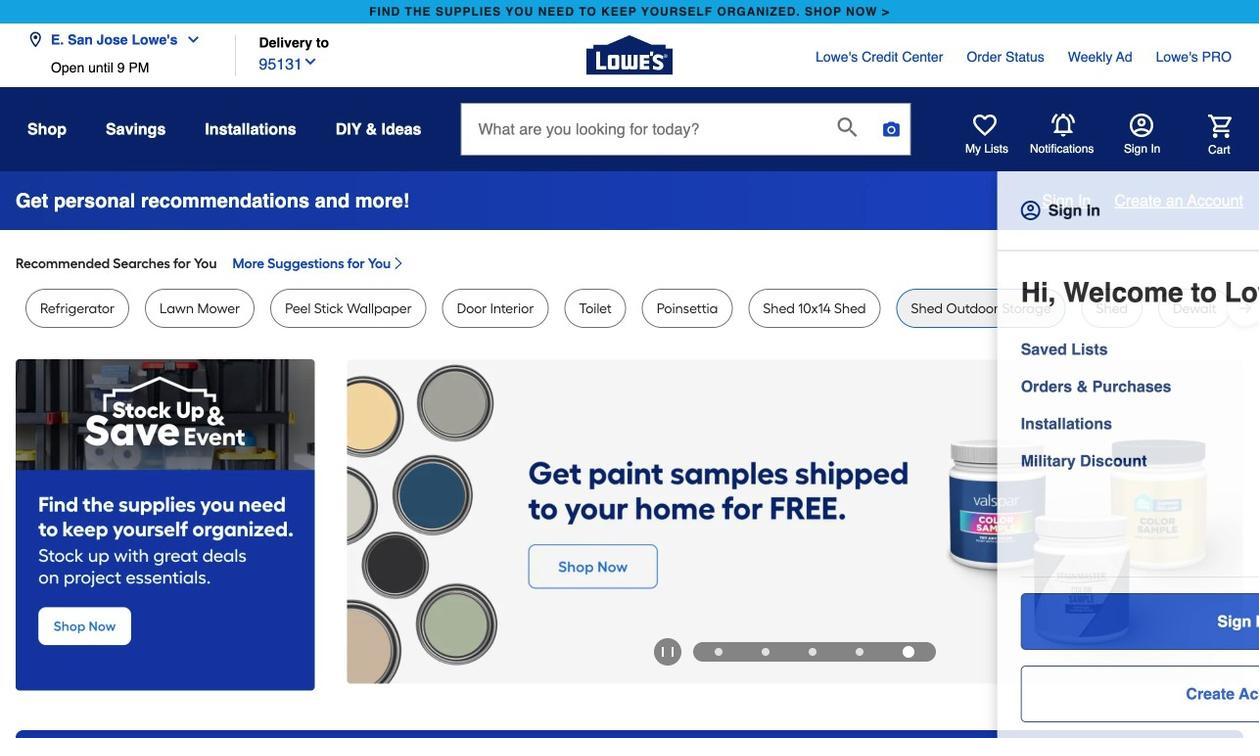 Task type: vqa. For each thing, say whether or not it's contained in the screenshot.
All related to Deals
no



Task type: locate. For each thing, give the bounding box(es) containing it.
chevron right image
[[391, 256, 407, 271]]

lowe's home improvement cart image
[[1209, 114, 1233, 138]]

scroll to item #5 element
[[883, 647, 934, 658]]

chevron down image
[[178, 32, 201, 48], [303, 54, 318, 70]]

start your weekend diy projects now. image
[[16, 731, 1244, 739]]

None search field
[[461, 103, 912, 174]]

0 horizontal spatial chevron down image
[[178, 32, 201, 48]]

search image
[[838, 118, 858, 137]]

lowe's home improvement logo image
[[587, 12, 673, 98]]

0 vertical spatial chevron down image
[[178, 32, 201, 48]]

arrow left image
[[363, 522, 383, 541]]

1 vertical spatial chevron down image
[[303, 54, 318, 70]]

location image
[[27, 32, 43, 48]]

find the supplies you need to keep yourself organized. find great deals on project essentials. image
[[16, 360, 315, 691]]



Task type: describe. For each thing, give the bounding box(es) containing it.
1 horizontal spatial chevron down image
[[303, 54, 318, 70]]

scroll to item #3 image
[[789, 649, 836, 656]]

get paint samples shipped to your home for free. image
[[346, 360, 1244, 684]]

scroll to item #1 image
[[695, 649, 742, 656]]

lowe's home improvement notification center image
[[1052, 114, 1076, 137]]

scroll to item #2 image
[[742, 649, 789, 656]]

lowe's home improvement lists image
[[974, 114, 997, 137]]

close image
[[1228, 200, 1247, 219]]

Search Query text field
[[462, 104, 822, 155]]

lowe's home improvement account image
[[1131, 114, 1154, 137]]

scroll to item #4 image
[[836, 649, 883, 656]]

camera image
[[882, 120, 902, 139]]

arrow right image
[[1208, 522, 1228, 541]]



